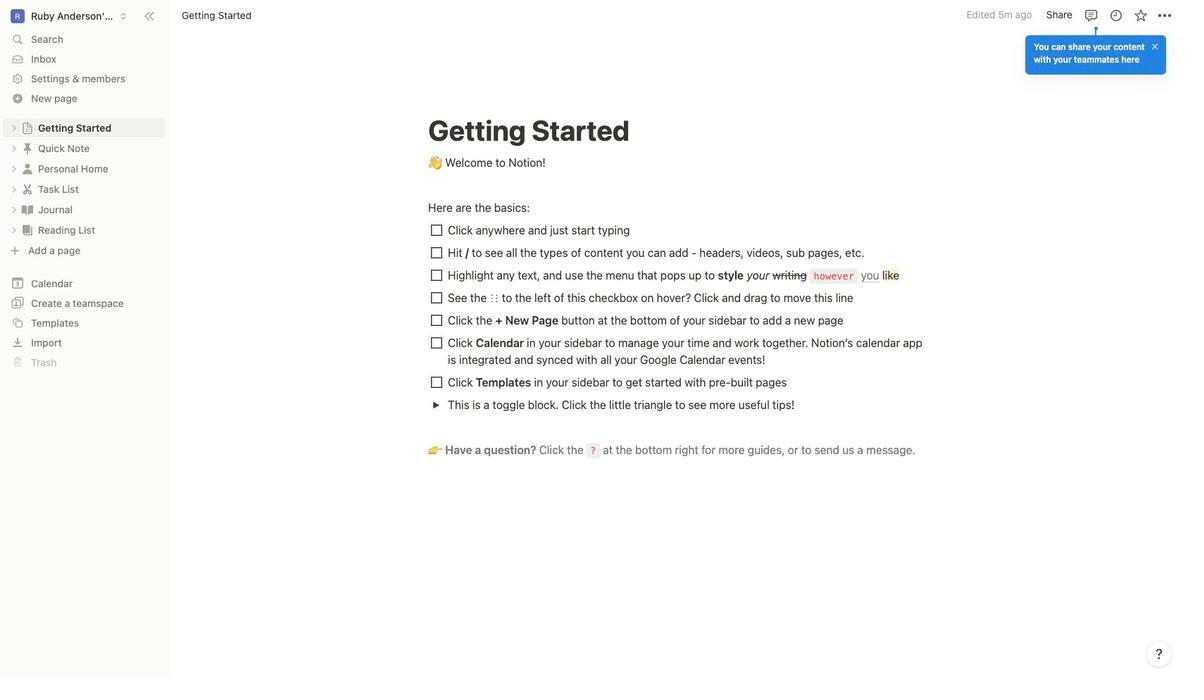 Task type: locate. For each thing, give the bounding box(es) containing it.
open image
[[10, 124, 18, 132], [10, 164, 18, 173], [10, 185, 18, 193], [10, 226, 18, 234]]

👋 image
[[428, 153, 442, 171]]

comments image
[[1084, 8, 1098, 22]]

change page icon image
[[21, 121, 34, 134], [20, 141, 35, 155], [20, 162, 35, 176], [20, 182, 35, 196], [20, 202, 35, 217], [20, 223, 35, 237]]

1 open image from the top
[[10, 124, 18, 132]]

1 vertical spatial open image
[[10, 205, 18, 214]]

open image
[[10, 144, 18, 152], [10, 205, 18, 214], [432, 401, 440, 409]]

updates image
[[1109, 8, 1123, 22]]

4 open image from the top
[[10, 226, 18, 234]]

👉 image
[[428, 440, 442, 459]]

3 open image from the top
[[10, 185, 18, 193]]



Task type: vqa. For each thing, say whether or not it's contained in the screenshot.
updates image
yes



Task type: describe. For each thing, give the bounding box(es) containing it.
0 vertical spatial open image
[[10, 144, 18, 152]]

2 vertical spatial open image
[[432, 401, 440, 409]]

2 open image from the top
[[10, 164, 18, 173]]

favorite image
[[1134, 8, 1148, 22]]

close sidebar image
[[144, 10, 155, 21]]



